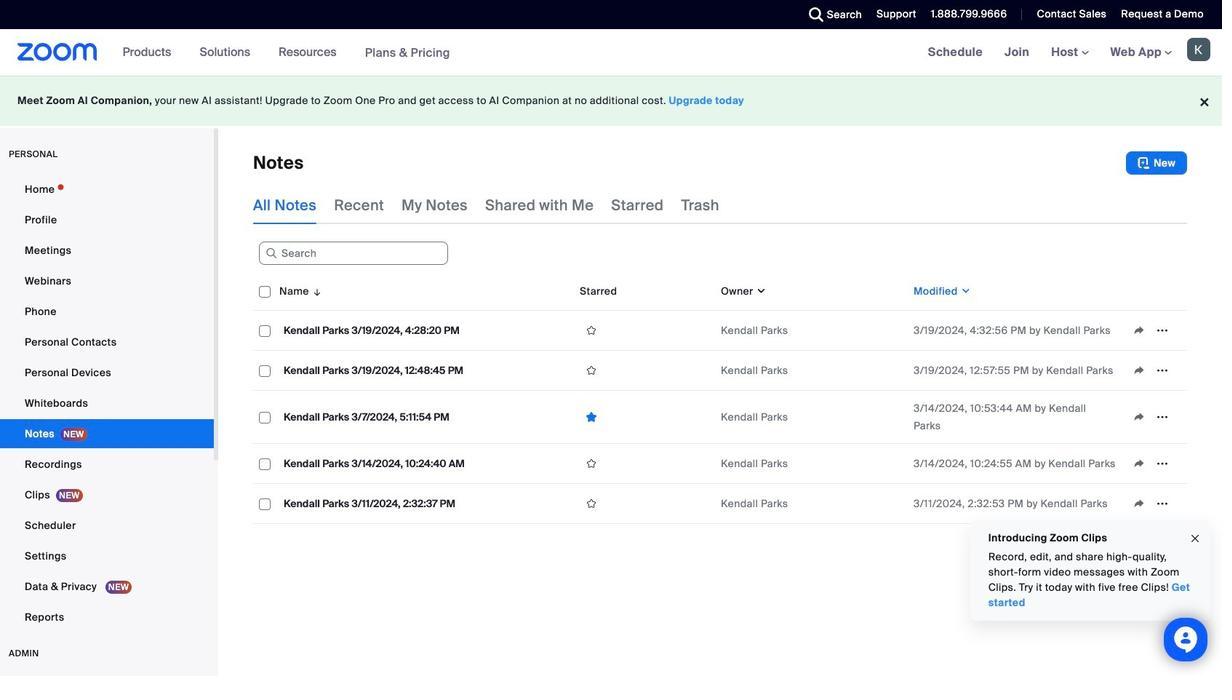 Task type: vqa. For each thing, say whether or not it's contained in the screenshot.
Share icon associated with the 'More options for Kendall Parks 3/19/2024, 12:48:45 PM' icon
yes



Task type: describe. For each thing, give the bounding box(es) containing it.
more options for kendall parks 3/14/2024, 10:24:40 am image
[[1151, 457, 1174, 470]]

personal menu menu
[[0, 175, 214, 633]]

more options for kendall parks 3/11/2024, 2:32:37 pm image
[[1151, 497, 1174, 510]]

share image for more options for kendall parks 3/7/2024, 5:11:54 pm icon
[[1128, 410, 1151, 424]]

Search text field
[[259, 242, 448, 265]]

meetings navigation
[[917, 29, 1223, 76]]

product information navigation
[[112, 29, 461, 76]]

down image
[[958, 284, 972, 298]]

zoom logo image
[[17, 43, 97, 61]]

down image
[[754, 284, 767, 298]]

profile picture image
[[1188, 38, 1211, 61]]

share image for 'more options for kendall parks 3/19/2024, 4:28:20 pm' image
[[1128, 324, 1151, 337]]

close image
[[1190, 530, 1201, 547]]

share image for the more options for kendall parks 3/19/2024, 12:48:45 pm image
[[1128, 364, 1151, 377]]



Task type: locate. For each thing, give the bounding box(es) containing it.
0 vertical spatial share image
[[1128, 324, 1151, 337]]

2 share image from the top
[[1128, 410, 1151, 424]]

3 share image from the top
[[1128, 497, 1151, 510]]

share image up the more options for kendall parks 3/19/2024, 12:48:45 pm image
[[1128, 324, 1151, 337]]

1 share image from the top
[[1128, 324, 1151, 337]]

share image for more options for kendall parks 3/14/2024, 10:24:40 am icon
[[1128, 457, 1151, 470]]

2 share image from the top
[[1128, 457, 1151, 470]]

1 vertical spatial share image
[[1128, 410, 1151, 424]]

share image
[[1128, 324, 1151, 337], [1128, 410, 1151, 424], [1128, 497, 1151, 510]]

1 share image from the top
[[1128, 364, 1151, 377]]

share image down more options for kendall parks 3/14/2024, 10:24:40 am icon
[[1128, 497, 1151, 510]]

2 vertical spatial share image
[[1128, 497, 1151, 510]]

more options for kendall parks 3/19/2024, 12:48:45 pm image
[[1151, 364, 1174, 377]]

share image
[[1128, 364, 1151, 377], [1128, 457, 1151, 470]]

0 vertical spatial share image
[[1128, 364, 1151, 377]]

banner
[[0, 29, 1223, 76]]

share image up more options for kendall parks 3/14/2024, 10:24:40 am icon
[[1128, 410, 1151, 424]]

more options for kendall parks 3/19/2024, 4:28:20 pm image
[[1151, 324, 1174, 337]]

arrow down image
[[309, 282, 323, 300]]

share image up the more options for kendall parks 3/11/2024, 2:32:37 pm 'icon'
[[1128, 457, 1151, 470]]

tabs of all notes page tab list
[[253, 186, 720, 224]]

1 vertical spatial share image
[[1128, 457, 1151, 470]]

more options for kendall parks 3/7/2024, 5:11:54 pm image
[[1151, 410, 1174, 424]]

application
[[253, 272, 1188, 524], [580, 319, 709, 341], [1128, 319, 1182, 341], [580, 359, 709, 381], [1128, 359, 1182, 381], [580, 406, 709, 428], [1128, 406, 1182, 428], [580, 453, 709, 474], [1128, 453, 1182, 474], [580, 493, 709, 514], [1128, 493, 1182, 514]]

footer
[[0, 76, 1223, 126]]

share image for the more options for kendall parks 3/11/2024, 2:32:37 pm 'icon'
[[1128, 497, 1151, 510]]

share image down 'more options for kendall parks 3/19/2024, 4:28:20 pm' image
[[1128, 364, 1151, 377]]



